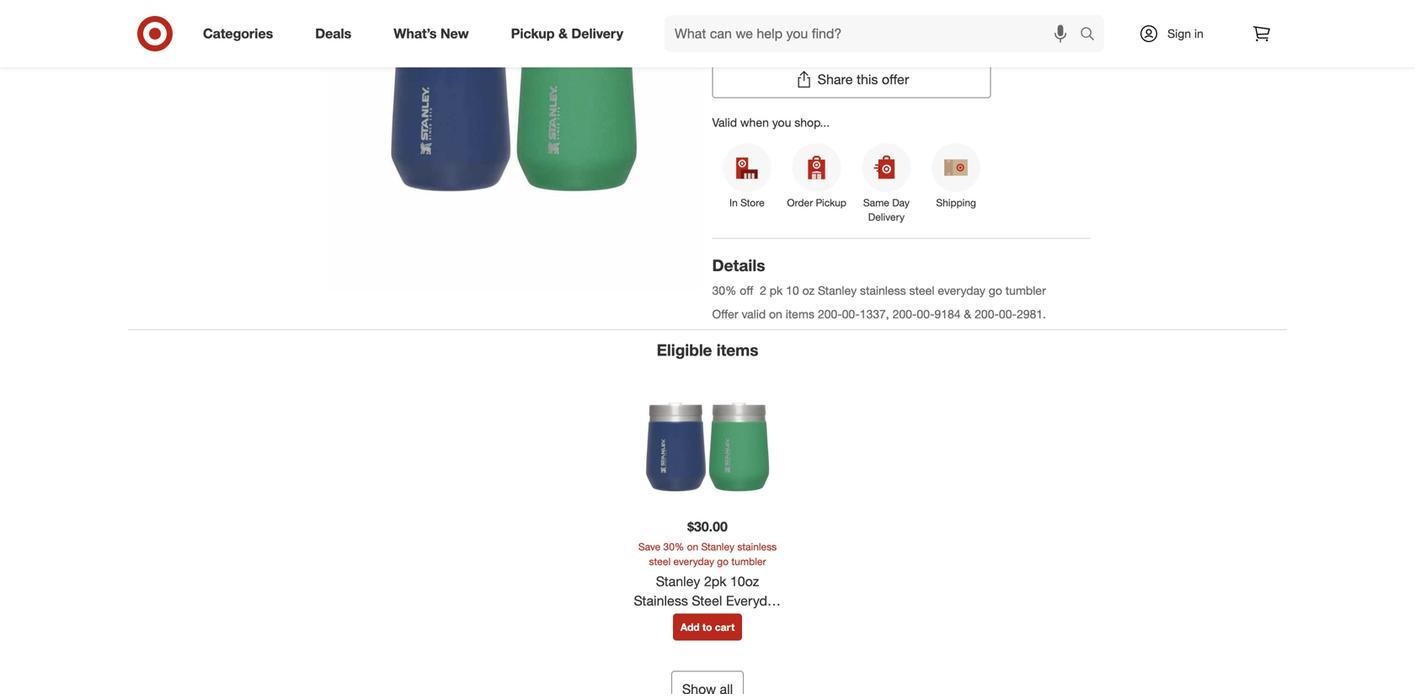 Task type: describe. For each thing, give the bounding box(es) containing it.
you
[[772, 115, 791, 130]]

0 vertical spatial items
[[786, 307, 814, 321]]

stanley inside details 30% off  2 pk 10 oz stanley stainless steel everyday go tumbler
[[818, 283, 857, 298]]

search button
[[1072, 15, 1113, 56]]

offer valid on items 200-00-1337, 200-00-9184 & 200-00-2981.
[[712, 307, 1046, 321]]

add to cart
[[680, 621, 735, 634]]

stainless inside details 30% off  2 pk 10 oz stanley stainless steel everyday go tumbler
[[860, 283, 906, 298]]

delivery for &
[[571, 25, 623, 42]]

3 00- from the left
[[999, 307, 1017, 321]]

everyday inside details 30% off  2 pk 10 oz stanley stainless steel everyday go tumbler
[[938, 283, 985, 298]]

oz
[[802, 283, 815, 298]]

day
[[892, 196, 910, 209]]

10
[[786, 283, 799, 298]]

add to cart button
[[673, 614, 742, 641]]

offer inside "button"
[[864, 24, 894, 40]]

30% inside the $30.00 save 30% on stanley stainless steel everyday go tumbler stanley 2pk 10oz stainless steel everyday go tumbler - nightfall/meadow
[[663, 540, 684, 553]]

1337,
[[860, 307, 889, 321]]

in
[[729, 196, 738, 209]]

eligible
[[657, 340, 712, 360]]

go inside the $30.00 save 30% on stanley stainless steel everyday go tumbler stanley 2pk 10oz stainless steel everyday go tumbler - nightfall/meadow
[[717, 555, 729, 568]]

when
[[740, 115, 769, 130]]

what's new link
[[379, 15, 490, 52]]

everyday
[[726, 592, 781, 609]]

share
[[818, 71, 853, 88]]

offer
[[712, 307, 738, 321]]

categories link
[[189, 15, 294, 52]]

9184
[[934, 307, 961, 321]]

0 horizontal spatial &
[[558, 25, 568, 42]]

order pickup
[[787, 196, 846, 209]]

tumbler inside the $30.00 save 30% on stanley stainless steel everyday go tumbler stanley 2pk 10oz stainless steel everyday go tumbler - nightfall/meadow
[[731, 555, 766, 568]]

steel inside details 30% off  2 pk 10 oz stanley stainless steel everyday go tumbler
[[909, 283, 934, 298]]

search
[[1072, 27, 1113, 43]]

valid
[[712, 115, 737, 130]]

in store
[[729, 196, 765, 209]]

1 horizontal spatial pickup
[[816, 196, 846, 209]]

$30.00 save 30% on stanley stainless steel everyday go tumbler stanley 2pk 10oz stainless steel everyday go tumbler - nightfall/meadow
[[634, 518, 781, 647]]

1 200- from the left
[[818, 307, 842, 321]]

details 30% off  2 pk 10 oz stanley stainless steel everyday go tumbler
[[712, 256, 1046, 298]]

what's new
[[394, 25, 469, 42]]

this
[[857, 71, 878, 88]]

everyday inside the $30.00 save 30% on stanley stainless steel everyday go tumbler stanley 2pk 10oz stainless steel everyday go tumbler - nightfall/meadow
[[673, 555, 714, 568]]

0 vertical spatial pickup
[[511, 25, 555, 42]]

pickup & delivery link
[[497, 15, 644, 52]]

details
[[712, 256, 765, 275]]

1 vertical spatial &
[[964, 307, 971, 321]]

10oz
[[730, 573, 759, 590]]

steel
[[692, 592, 722, 609]]

off
[[740, 283, 753, 298]]

pk
[[770, 283, 783, 298]]

save inside the $30.00 save 30% on stanley stainless steel everyday go tumbler stanley 2pk 10oz stainless steel everyday go tumbler - nightfall/meadow
[[638, 540, 661, 553]]

new
[[440, 25, 469, 42]]

1 00- from the left
[[842, 307, 860, 321]]



Task type: locate. For each thing, give the bounding box(es) containing it.
200- right '1337,'
[[892, 307, 917, 321]]

$30.00
[[687, 518, 728, 535]]

stainless inside the $30.00 save 30% on stanley stainless steel everyday go tumbler stanley 2pk 10oz stainless steel everyday go tumbler - nightfall/meadow
[[737, 540, 777, 553]]

valid when you shop...
[[712, 115, 830, 130]]

valid
[[742, 307, 766, 321]]

stanley
[[818, 283, 857, 298], [701, 540, 734, 553], [656, 573, 700, 590]]

0 vertical spatial 30%
[[712, 283, 736, 298]]

1 vertical spatial 30%
[[663, 540, 684, 553]]

0 horizontal spatial tumbler
[[731, 555, 766, 568]]

tumbler
[[690, 612, 738, 628]]

1 horizontal spatial stanley
[[701, 540, 734, 553]]

2 vertical spatial stanley
[[656, 573, 700, 590]]

save up stainless
[[638, 540, 661, 553]]

to
[[702, 621, 712, 634]]

1 vertical spatial pickup
[[816, 196, 846, 209]]

shipping
[[936, 196, 976, 209]]

1 horizontal spatial 30%
[[712, 283, 736, 298]]

2 horizontal spatial 00-
[[999, 307, 1017, 321]]

0 horizontal spatial 200-
[[818, 307, 842, 321]]

00- right 9184 at the right top of the page
[[999, 307, 1017, 321]]

2pk
[[704, 573, 726, 590]]

save up share this offer button
[[829, 24, 860, 40]]

nightfall/meadow
[[655, 631, 760, 647]]

0 horizontal spatial 00-
[[842, 307, 860, 321]]

0 vertical spatial go
[[989, 283, 1002, 298]]

deals
[[315, 25, 351, 42]]

on down $30.00
[[687, 540, 698, 553]]

delivery
[[571, 25, 623, 42], [868, 211, 905, 223]]

0 vertical spatial stainless
[[860, 283, 906, 298]]

0 vertical spatial &
[[558, 25, 568, 42]]

1 horizontal spatial steel
[[909, 283, 934, 298]]

2981.
[[1017, 307, 1046, 321]]

add
[[680, 621, 700, 634]]

0 horizontal spatial everyday
[[673, 555, 714, 568]]

delivery for day
[[868, 211, 905, 223]]

sign in
[[1168, 26, 1204, 41]]

1 horizontal spatial 00-
[[917, 307, 934, 321]]

200- right 9184 at the right top of the page
[[975, 307, 999, 321]]

everyday
[[938, 283, 985, 298], [673, 555, 714, 568]]

order
[[787, 196, 813, 209]]

30% inside details 30% off  2 pk 10 oz stanley stainless steel everyday go tumbler
[[712, 283, 736, 298]]

1 horizontal spatial items
[[786, 307, 814, 321]]

deals link
[[301, 15, 373, 52]]

3 200- from the left
[[975, 307, 999, 321]]

0 vertical spatial offer
[[864, 24, 894, 40]]

items down 10
[[786, 307, 814, 321]]

on
[[769, 307, 782, 321], [687, 540, 698, 553]]

cart
[[715, 621, 735, 634]]

steel
[[909, 283, 934, 298], [649, 555, 671, 568]]

items
[[786, 307, 814, 321], [717, 340, 758, 360]]

0 horizontal spatial stainless
[[737, 540, 777, 553]]

0 vertical spatial stanley
[[818, 283, 857, 298]]

0 horizontal spatial go
[[717, 555, 729, 568]]

1 horizontal spatial delivery
[[868, 211, 905, 223]]

30%
[[712, 283, 736, 298], [663, 540, 684, 553]]

0 horizontal spatial save
[[638, 540, 661, 553]]

pickup
[[511, 25, 555, 42], [816, 196, 846, 209]]

1 vertical spatial items
[[717, 340, 758, 360]]

go
[[989, 283, 1002, 298], [717, 555, 729, 568]]

stanley up stainless
[[656, 573, 700, 590]]

pickup right order
[[816, 196, 846, 209]]

0 vertical spatial delivery
[[571, 25, 623, 42]]

0 horizontal spatial 30%
[[663, 540, 684, 553]]

categories
[[203, 25, 273, 42]]

2
[[760, 283, 766, 298]]

2 00- from the left
[[917, 307, 934, 321]]

00-
[[842, 307, 860, 321], [917, 307, 934, 321], [999, 307, 1017, 321]]

go
[[668, 612, 686, 628]]

0 horizontal spatial on
[[687, 540, 698, 553]]

go inside details 30% off  2 pk 10 oz stanley stainless steel everyday go tumbler
[[989, 283, 1002, 298]]

shop...
[[794, 115, 830, 130]]

1 vertical spatial steel
[[649, 555, 671, 568]]

sign in link
[[1124, 15, 1230, 52]]

00- right '1337,'
[[917, 307, 934, 321]]

share this offer
[[818, 71, 909, 88]]

eligible items
[[657, 340, 758, 360]]

same day delivery
[[863, 196, 910, 223]]

0 horizontal spatial pickup
[[511, 25, 555, 42]]

1 vertical spatial on
[[687, 540, 698, 553]]

tumbler inside details 30% off  2 pk 10 oz stanley stainless steel everyday go tumbler
[[1005, 283, 1046, 298]]

0 vertical spatial tumbler
[[1005, 283, 1046, 298]]

steel inside the $30.00 save 30% on stanley stainless steel everyday go tumbler stanley 2pk 10oz stainless steel everyday go tumbler - nightfall/meadow
[[649, 555, 671, 568]]

items down offer on the top right of page
[[717, 340, 758, 360]]

tumbler up "10oz" at the right bottom of the page
[[731, 555, 766, 568]]

stainless
[[634, 592, 688, 609]]

save inside "button"
[[829, 24, 860, 40]]

1 horizontal spatial save
[[829, 24, 860, 40]]

0 horizontal spatial delivery
[[571, 25, 623, 42]]

on right valid
[[769, 307, 782, 321]]

offer right 'this'
[[882, 71, 909, 88]]

sign
[[1168, 26, 1191, 41]]

What can we help you find? suggestions appear below search field
[[665, 15, 1084, 52]]

store
[[741, 196, 765, 209]]

share this offer button
[[712, 61, 991, 98]]

steel up stainless
[[649, 555, 671, 568]]

0 vertical spatial on
[[769, 307, 782, 321]]

-
[[742, 612, 747, 628]]

1 horizontal spatial on
[[769, 307, 782, 321]]

same
[[863, 196, 889, 209]]

1 horizontal spatial 200-
[[892, 307, 917, 321]]

1 vertical spatial offer
[[882, 71, 909, 88]]

1 vertical spatial go
[[717, 555, 729, 568]]

save offer button
[[712, 14, 991, 51]]

offer
[[864, 24, 894, 40], [882, 71, 909, 88]]

0 horizontal spatial items
[[717, 340, 758, 360]]

stainless up offer valid on items 200-00-1337, 200-00-9184 & 200-00-2981.
[[860, 283, 906, 298]]

1 horizontal spatial everyday
[[938, 283, 985, 298]]

0 vertical spatial steel
[[909, 283, 934, 298]]

save offer
[[829, 24, 894, 40]]

save
[[829, 24, 860, 40], [638, 540, 661, 553]]

00- down details 30% off  2 pk 10 oz stanley stainless steel everyday go tumbler
[[842, 307, 860, 321]]

0 vertical spatial everyday
[[938, 283, 985, 298]]

tumbler
[[1005, 283, 1046, 298], [731, 555, 766, 568]]

1 horizontal spatial go
[[989, 283, 1002, 298]]

2 horizontal spatial 200-
[[975, 307, 999, 321]]

in
[[1194, 26, 1204, 41]]

2 horizontal spatial stanley
[[818, 283, 857, 298]]

offer inside button
[[882, 71, 909, 88]]

pickup & delivery
[[511, 25, 623, 42]]

2 200- from the left
[[892, 307, 917, 321]]

what's
[[394, 25, 437, 42]]

1 vertical spatial stanley
[[701, 540, 734, 553]]

1 vertical spatial stainless
[[737, 540, 777, 553]]

1 horizontal spatial &
[[964, 307, 971, 321]]

1 horizontal spatial stainless
[[860, 283, 906, 298]]

0 horizontal spatial stanley
[[656, 573, 700, 590]]

1 vertical spatial tumbler
[[731, 555, 766, 568]]

30% up stainless
[[663, 540, 684, 553]]

200- left '1337,'
[[818, 307, 842, 321]]

1 vertical spatial delivery
[[868, 211, 905, 223]]

delivery inside same day delivery
[[868, 211, 905, 223]]

offer up 'this'
[[864, 24, 894, 40]]

tumbler up 2981.
[[1005, 283, 1046, 298]]

stainless up "10oz" at the right bottom of the page
[[737, 540, 777, 553]]

200-
[[818, 307, 842, 321], [892, 307, 917, 321], [975, 307, 999, 321]]

1 horizontal spatial tumbler
[[1005, 283, 1046, 298]]

pickup right the new
[[511, 25, 555, 42]]

on inside the $30.00 save 30% on stanley stainless steel everyday go tumbler stanley 2pk 10oz stainless steel everyday go tumbler - nightfall/meadow
[[687, 540, 698, 553]]

30% left off
[[712, 283, 736, 298]]

everyday up 2pk
[[673, 555, 714, 568]]

1 vertical spatial save
[[638, 540, 661, 553]]

stainless
[[860, 283, 906, 298], [737, 540, 777, 553]]

steel up 9184 at the right top of the page
[[909, 283, 934, 298]]

stanley right oz
[[818, 283, 857, 298]]

stanley down $30.00
[[701, 540, 734, 553]]

0 horizontal spatial steel
[[649, 555, 671, 568]]

0 vertical spatial save
[[829, 24, 860, 40]]

1 vertical spatial everyday
[[673, 555, 714, 568]]

&
[[558, 25, 568, 42], [964, 307, 971, 321]]

everyday up 9184 at the right top of the page
[[938, 283, 985, 298]]



Task type: vqa. For each thing, say whether or not it's contained in the screenshot.
THE 'SAVE' to the right
yes



